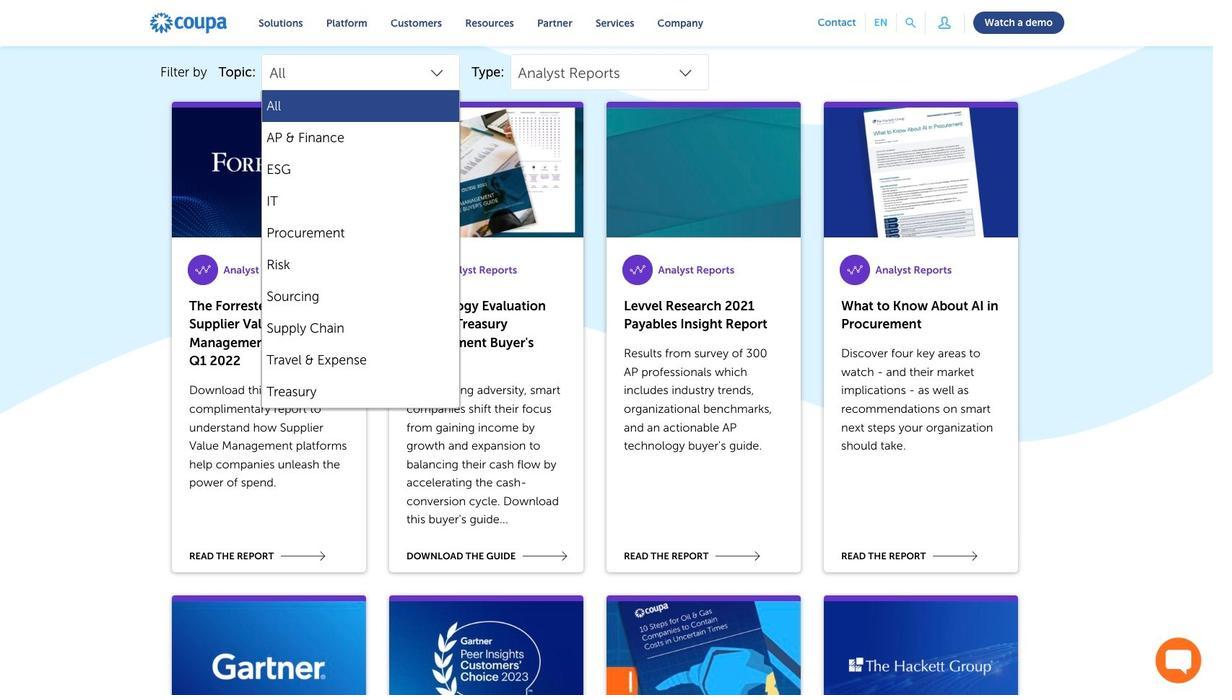 Task type: locate. For each thing, give the bounding box(es) containing it.
home image
[[149, 12, 228, 35]]

2 option from the top
[[262, 122, 459, 154]]

option
[[262, 90, 459, 122], [262, 122, 459, 154], [262, 154, 459, 186], [262, 186, 459, 218], [262, 218, 459, 249], [262, 249, 459, 281], [262, 281, 459, 313], [262, 313, 459, 345], [262, 345, 459, 376], [262, 376, 459, 408]]

hackett preview image
[[824, 108, 1018, 238]]

10 option from the top
[[262, 376, 459, 408]]

gatner 2023 sp2 mq coupa image
[[172, 602, 366, 695]]

6 option from the top
[[262, 249, 459, 281]]

the forrester wave™: supplier value management platforms, q1 2022 image
[[172, 108, 366, 238]]

list box
[[262, 90, 459, 408]]

5 option from the top
[[262, 218, 459, 249]]

8 option from the top
[[262, 313, 459, 345]]

1 option from the top
[[262, 90, 459, 122]]

hackett group coupa image
[[824, 602, 1018, 695]]

None text field
[[270, 59, 452, 88], [518, 59, 701, 88], [270, 59, 452, 88], [518, 59, 701, 88]]

7 option from the top
[[262, 281, 459, 313]]

None field
[[262, 54, 460, 90], [510, 54, 709, 90], [262, 54, 460, 90], [510, 54, 709, 90]]



Task type: vqa. For each thing, say whether or not it's contained in the screenshot.
FIELD
yes



Task type: describe. For each thing, give the bounding box(es) containing it.
10 actionable steps oil & gas companies can take to contain costs image
[[607, 602, 801, 695]]

4 option from the top
[[262, 186, 459, 218]]

gartner scp image
[[389, 602, 583, 695]]

3 option from the top
[[262, 154, 459, 186]]

mag glass image
[[906, 18, 916, 28]]

9 option from the top
[[262, 345, 459, 376]]

platform_user_centric image
[[934, 12, 955, 33]]



